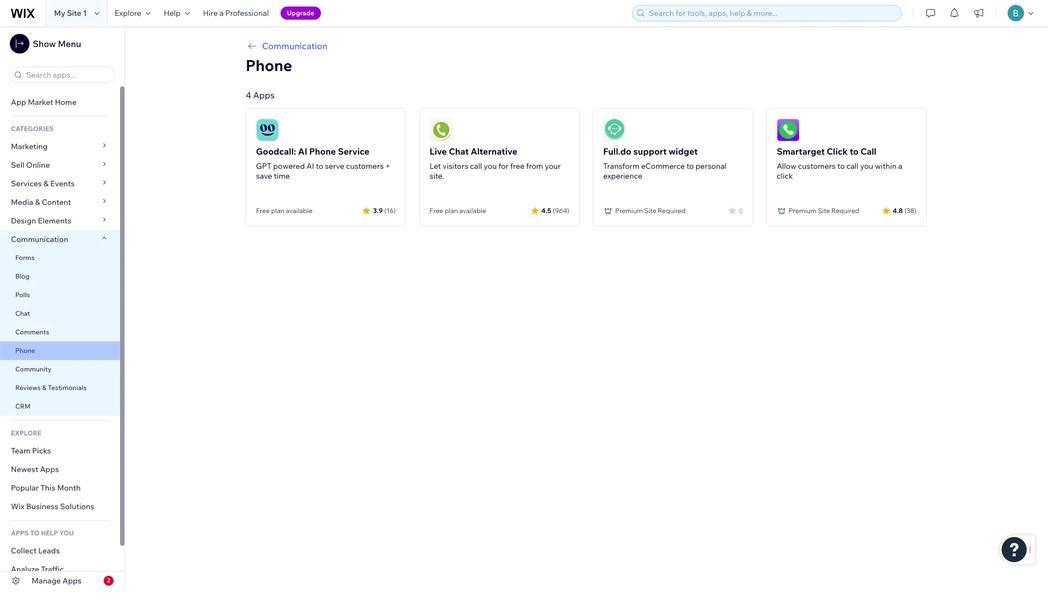 Task type: locate. For each thing, give the bounding box(es) containing it.
required down 'ecommerce'
[[658, 207, 686, 215]]

0 horizontal spatial free
[[256, 207, 270, 215]]

premium for smartarget
[[789, 207, 817, 215]]

to inside the full.do support widget transform ecommerce to personal experience
[[687, 161, 694, 171]]

2 premium from the left
[[789, 207, 817, 215]]

1 vertical spatial a
[[899, 161, 903, 171]]

0 horizontal spatial premium
[[616, 207, 643, 215]]

1 required from the left
[[658, 207, 686, 215]]

live chat alternative let visitors call you for free from your site.
[[430, 146, 561, 181]]

1 free plan available from the left
[[256, 207, 313, 215]]

communication link
[[246, 39, 928, 52], [0, 230, 120, 249]]

chat up visitors
[[449, 146, 469, 157]]

0 horizontal spatial a
[[220, 8, 224, 18]]

free
[[511, 161, 525, 171]]

1 horizontal spatial available
[[460, 207, 486, 215]]

popular
[[11, 483, 39, 493]]

powered
[[273, 161, 305, 171]]

services & events
[[11, 179, 75, 188]]

to left serve
[[316, 161, 323, 171]]

phone inside goodcall: ai phone service gpt powered ai to serve customers + save time
[[309, 146, 336, 157]]

a right within
[[899, 161, 903, 171]]

plan
[[271, 207, 285, 215], [445, 207, 458, 215]]

apps up this on the bottom of the page
[[40, 464, 59, 474]]

2 required from the left
[[832, 207, 860, 215]]

2 available from the left
[[460, 207, 486, 215]]

explore
[[11, 429, 41, 437]]

help
[[41, 529, 58, 537]]

apps for 4 apps
[[253, 90, 275, 101]]

(964)
[[553, 206, 570, 214]]

communication down upgrade "button"
[[262, 40, 328, 51]]

1 horizontal spatial you
[[861, 161, 874, 171]]

services & events link
[[0, 174, 120, 193]]

0 horizontal spatial call
[[470, 161, 482, 171]]

smartarget click to call logo image
[[777, 119, 800, 141]]

picks
[[32, 446, 51, 456]]

to down widget
[[687, 161, 694, 171]]

crm
[[15, 402, 31, 410]]

ai
[[298, 146, 308, 157], [307, 161, 314, 171]]

1 free from the left
[[256, 207, 270, 215]]

1 premium site required from the left
[[616, 207, 686, 215]]

2 horizontal spatial site
[[819, 207, 831, 215]]

phone up 4 apps
[[246, 56, 292, 75]]

call down the click
[[847, 161, 859, 171]]

premium site required down smartarget click to call allow customers to call you within a click
[[789, 207, 860, 215]]

0 horizontal spatial customers
[[346, 161, 384, 171]]

available
[[286, 207, 313, 215], [460, 207, 486, 215]]

4.5 (964)
[[542, 206, 570, 214]]

popular this month link
[[0, 479, 120, 497]]

(16)
[[385, 206, 396, 214]]

0 horizontal spatial plan
[[271, 207, 285, 215]]

1 horizontal spatial premium site required
[[789, 207, 860, 215]]

2 customers from the left
[[799, 161, 836, 171]]

3.9
[[373, 206, 383, 214]]

customers down smartarget
[[799, 161, 836, 171]]

1 horizontal spatial call
[[847, 161, 859, 171]]

1 horizontal spatial communication
[[262, 40, 328, 51]]

collect
[[11, 546, 37, 556]]

site down 'ecommerce'
[[645, 207, 657, 215]]

blog
[[15, 272, 30, 280]]

3.9 (16)
[[373, 206, 396, 214]]

2 plan from the left
[[445, 207, 458, 215]]

0 horizontal spatial apps
[[40, 464, 59, 474]]

hire a professional link
[[197, 0, 276, 26]]

0 horizontal spatial communication link
[[0, 230, 120, 249]]

2 premium site required from the left
[[789, 207, 860, 215]]

1 vertical spatial phone
[[309, 146, 336, 157]]

plan for goodcall:
[[271, 207, 285, 215]]

phone up serve
[[309, 146, 336, 157]]

comments link
[[0, 323, 120, 341]]

save
[[256, 171, 272, 181]]

wix business solutions link
[[0, 497, 120, 516]]

apps right 4
[[253, 90, 275, 101]]

1 you from the left
[[484, 161, 497, 171]]

communication
[[262, 40, 328, 51], [11, 234, 70, 244]]

0 horizontal spatial you
[[484, 161, 497, 171]]

1 horizontal spatial apps
[[63, 576, 82, 586]]

a right hire
[[220, 8, 224, 18]]

free down the save
[[256, 207, 270, 215]]

services
[[11, 179, 42, 188]]

0 horizontal spatial chat
[[15, 309, 30, 317]]

available down time
[[286, 207, 313, 215]]

2 vertical spatial phone
[[15, 346, 35, 355]]

design elements
[[11, 216, 71, 226]]

free down site. at the top left of the page
[[430, 207, 444, 215]]

1 horizontal spatial required
[[832, 207, 860, 215]]

communication down design elements
[[11, 234, 70, 244]]

premium site required for call
[[789, 207, 860, 215]]

design elements link
[[0, 211, 120, 230]]

1 vertical spatial &
[[35, 197, 40, 207]]

you
[[59, 529, 74, 537]]

2 vertical spatial apps
[[63, 576, 82, 586]]

required
[[658, 207, 686, 215], [832, 207, 860, 215]]

a
[[220, 8, 224, 18], [899, 161, 903, 171]]

0 horizontal spatial required
[[658, 207, 686, 215]]

sell online
[[11, 160, 50, 170]]

free plan available for goodcall:
[[256, 207, 313, 215]]

ai right powered at top
[[307, 161, 314, 171]]

free plan available down time
[[256, 207, 313, 215]]

2 horizontal spatial phone
[[309, 146, 336, 157]]

1 vertical spatial apps
[[40, 464, 59, 474]]

to inside goodcall: ai phone service gpt powered ai to serve customers + save time
[[316, 161, 323, 171]]

sell online link
[[0, 156, 120, 174]]

(38)
[[905, 206, 917, 214]]

available down visitors
[[460, 207, 486, 215]]

1 horizontal spatial free
[[430, 207, 444, 215]]

categories
[[11, 125, 54, 133]]

plan down time
[[271, 207, 285, 215]]

1 premium from the left
[[616, 207, 643, 215]]

gpt
[[256, 161, 272, 171]]

premium
[[616, 207, 643, 215], [789, 207, 817, 215]]

polls
[[15, 291, 30, 299]]

0 vertical spatial communication
[[262, 40, 328, 51]]

apps
[[253, 90, 275, 101], [40, 464, 59, 474], [63, 576, 82, 586]]

1 vertical spatial chat
[[15, 309, 30, 317]]

ai up powered at top
[[298, 146, 308, 157]]

market
[[28, 97, 53, 107]]

free
[[256, 207, 270, 215], [430, 207, 444, 215]]

call inside smartarget click to call allow customers to call you within a click
[[847, 161, 859, 171]]

0 horizontal spatial phone
[[15, 346, 35, 355]]

1 horizontal spatial a
[[899, 161, 903, 171]]

menu
[[58, 38, 81, 49]]

allow
[[777, 161, 797, 171]]

0 vertical spatial chat
[[449, 146, 469, 157]]

wix business solutions
[[11, 502, 94, 511]]

show menu
[[33, 38, 81, 49]]

premium site required down experience
[[616, 207, 686, 215]]

manage
[[32, 576, 61, 586]]

0 horizontal spatial available
[[286, 207, 313, 215]]

2 free plan available from the left
[[430, 207, 486, 215]]

0 horizontal spatial free plan available
[[256, 207, 313, 215]]

0 horizontal spatial premium site required
[[616, 207, 686, 215]]

0 horizontal spatial site
[[67, 8, 81, 18]]

premium down click
[[789, 207, 817, 215]]

analyze traffic link
[[0, 560, 120, 579]]

1 available from the left
[[286, 207, 313, 215]]

1 call from the left
[[470, 161, 482, 171]]

chat down polls
[[15, 309, 30, 317]]

& right media
[[35, 197, 40, 207]]

1 plan from the left
[[271, 207, 285, 215]]

to left call
[[850, 146, 859, 157]]

site down smartarget click to call allow customers to call you within a click
[[819, 207, 831, 215]]

1 vertical spatial communication link
[[0, 230, 120, 249]]

upgrade
[[287, 9, 315, 17]]

4.8 (38)
[[893, 206, 917, 214]]

transform
[[604, 161, 640, 171]]

goodcall: ai phone service  logo image
[[256, 119, 279, 141]]

Search for tools, apps, help & more... field
[[646, 5, 899, 21]]

0 vertical spatial &
[[44, 179, 49, 188]]

1 horizontal spatial phone
[[246, 56, 292, 75]]

2 free from the left
[[430, 207, 444, 215]]

serve
[[325, 161, 345, 171]]

2 call from the left
[[847, 161, 859, 171]]

design
[[11, 216, 36, 226]]

2 horizontal spatial apps
[[253, 90, 275, 101]]

1 horizontal spatial premium
[[789, 207, 817, 215]]

free plan available down site. at the top left of the page
[[430, 207, 486, 215]]

2 vertical spatial &
[[42, 384, 46, 392]]

plan down visitors
[[445, 207, 458, 215]]

team
[[11, 446, 30, 456]]

call inside live chat alternative let visitors call you for free from your site.
[[470, 161, 482, 171]]

to
[[850, 146, 859, 157], [316, 161, 323, 171], [687, 161, 694, 171], [838, 161, 845, 171]]

1 horizontal spatial customers
[[799, 161, 836, 171]]

customers down service
[[346, 161, 384, 171]]

required for call
[[832, 207, 860, 215]]

a inside smartarget click to call allow customers to call you within a click
[[899, 161, 903, 171]]

live
[[430, 146, 447, 157]]

2 you from the left
[[861, 161, 874, 171]]

1 vertical spatial communication
[[11, 234, 70, 244]]

wix
[[11, 502, 25, 511]]

0 vertical spatial apps
[[253, 90, 275, 101]]

0 horizontal spatial communication
[[11, 234, 70, 244]]

site left 1
[[67, 8, 81, 18]]

1 horizontal spatial chat
[[449, 146, 469, 157]]

premium down experience
[[616, 207, 643, 215]]

2
[[107, 577, 110, 584]]

business
[[26, 502, 58, 511]]

call right visitors
[[470, 161, 482, 171]]

apps for newest apps
[[40, 464, 59, 474]]

goodcall:
[[256, 146, 296, 157]]

live chat alternative logo image
[[430, 119, 453, 141]]

customers
[[346, 161, 384, 171], [799, 161, 836, 171]]

you left for
[[484, 161, 497, 171]]

1 horizontal spatial plan
[[445, 207, 458, 215]]

1 horizontal spatial site
[[645, 207, 657, 215]]

for
[[499, 161, 509, 171]]

required down smartarget click to call allow customers to call you within a click
[[832, 207, 860, 215]]

home
[[55, 97, 77, 107]]

media
[[11, 197, 33, 207]]

call
[[470, 161, 482, 171], [847, 161, 859, 171]]

phone down "comments"
[[15, 346, 35, 355]]

& left 'events'
[[44, 179, 49, 188]]

0 vertical spatial a
[[220, 8, 224, 18]]

1 horizontal spatial communication link
[[246, 39, 928, 52]]

you down call
[[861, 161, 874, 171]]

apps down traffic
[[63, 576, 82, 586]]

4.8
[[893, 206, 904, 214]]

& right reviews
[[42, 384, 46, 392]]

apps
[[11, 529, 29, 537]]

upgrade button
[[281, 7, 321, 20]]

1 horizontal spatial free plan available
[[430, 207, 486, 215]]

1 customers from the left
[[346, 161, 384, 171]]



Task type: describe. For each thing, give the bounding box(es) containing it.
free for live chat alternative
[[430, 207, 444, 215]]

manage apps
[[32, 576, 82, 586]]

& for events
[[44, 179, 49, 188]]

call
[[861, 146, 877, 157]]

app
[[11, 97, 26, 107]]

required for transform
[[658, 207, 686, 215]]

reviews
[[15, 384, 41, 392]]

premium site required for transform
[[616, 207, 686, 215]]

professional
[[225, 8, 269, 18]]

full.do support widget transform ecommerce to personal experience
[[604, 146, 727, 181]]

media & content
[[11, 197, 71, 207]]

my
[[54, 8, 65, 18]]

community
[[15, 365, 51, 373]]

elements
[[38, 216, 71, 226]]

leads
[[38, 546, 60, 556]]

community link
[[0, 360, 120, 379]]

help
[[164, 8, 181, 18]]

solutions
[[60, 502, 94, 511]]

events
[[50, 179, 75, 188]]

site.
[[430, 171, 444, 181]]

testimonials
[[48, 384, 87, 392]]

forms link
[[0, 249, 120, 267]]

visitors
[[443, 161, 469, 171]]

explore
[[115, 8, 141, 18]]

site for smartarget click to call
[[819, 207, 831, 215]]

to down the click
[[838, 161, 845, 171]]

customers inside smartarget click to call allow customers to call you within a click
[[799, 161, 836, 171]]

show
[[33, 38, 56, 49]]

analyze traffic
[[11, 564, 64, 574]]

4
[[246, 90, 251, 101]]

analyze
[[11, 564, 39, 574]]

sidebar element
[[0, 26, 125, 590]]

free plan available for live
[[430, 207, 486, 215]]

communication inside sidebar element
[[11, 234, 70, 244]]

online
[[26, 160, 50, 170]]

hire
[[203, 8, 218, 18]]

you inside live chat alternative let visitors call you for free from your site.
[[484, 161, 497, 171]]

available for chat
[[460, 207, 486, 215]]

alternative
[[471, 146, 518, 157]]

crm link
[[0, 397, 120, 416]]

1 vertical spatial ai
[[307, 161, 314, 171]]

chat inside live chat alternative let visitors call you for free from your site.
[[449, 146, 469, 157]]

help button
[[157, 0, 197, 26]]

to
[[30, 529, 39, 537]]

let
[[430, 161, 441, 171]]

media & content link
[[0, 193, 120, 211]]

forms
[[15, 253, 35, 262]]

phone link
[[0, 341, 120, 360]]

traffic
[[41, 564, 64, 574]]

full.do support widget logo image
[[604, 119, 627, 141]]

personal
[[696, 161, 727, 171]]

& for testimonials
[[42, 384, 46, 392]]

site for full.do support widget
[[645, 207, 657, 215]]

free for goodcall: ai phone service
[[256, 207, 270, 215]]

chat link
[[0, 304, 120, 323]]

click
[[777, 171, 794, 181]]

click
[[827, 146, 848, 157]]

popular this month
[[11, 483, 81, 493]]

service
[[338, 146, 370, 157]]

show menu button
[[10, 34, 81, 54]]

smartarget
[[777, 146, 825, 157]]

polls link
[[0, 286, 120, 304]]

ecommerce
[[642, 161, 685, 171]]

widget
[[669, 146, 698, 157]]

app market home
[[11, 97, 77, 107]]

apps to help you
[[11, 529, 74, 537]]

4 apps
[[246, 90, 275, 101]]

plan for live
[[445, 207, 458, 215]]

0 vertical spatial communication link
[[246, 39, 928, 52]]

reviews & testimonials
[[15, 384, 87, 392]]

app market home link
[[0, 93, 120, 111]]

full.do
[[604, 146, 632, 157]]

reviews & testimonials link
[[0, 379, 120, 397]]

experience
[[604, 171, 643, 181]]

phone inside sidebar element
[[15, 346, 35, 355]]

within
[[876, 161, 897, 171]]

my site 1
[[54, 8, 87, 18]]

chat inside sidebar element
[[15, 309, 30, 317]]

Search apps... field
[[23, 67, 111, 82]]

sell
[[11, 160, 24, 170]]

4.5
[[542, 206, 552, 214]]

0 vertical spatial phone
[[246, 56, 292, 75]]

premium for full.do
[[616, 207, 643, 215]]

smartarget click to call allow customers to call you within a click
[[777, 146, 903, 181]]

hire a professional
[[203, 8, 269, 18]]

you inside smartarget click to call allow customers to call you within a click
[[861, 161, 874, 171]]

& for content
[[35, 197, 40, 207]]

apps for manage apps
[[63, 576, 82, 586]]

0
[[739, 207, 744, 215]]

customers inside goodcall: ai phone service gpt powered ai to serve customers + save time
[[346, 161, 384, 171]]

marketing link
[[0, 137, 120, 156]]

marketing
[[11, 141, 48, 151]]

goodcall: ai phone service gpt powered ai to serve customers + save time
[[256, 146, 391, 181]]

team picks
[[11, 446, 51, 456]]

support
[[634, 146, 667, 157]]

blog link
[[0, 267, 120, 286]]

available for ai
[[286, 207, 313, 215]]

0 vertical spatial ai
[[298, 146, 308, 157]]

this
[[40, 483, 55, 493]]

month
[[57, 483, 81, 493]]

1
[[83, 8, 87, 18]]



Task type: vqa. For each thing, say whether or not it's contained in the screenshot.
Free plan available
yes



